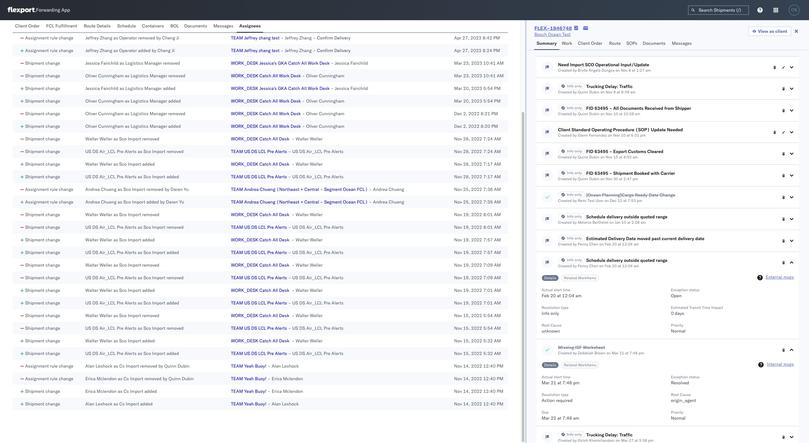 Task type: locate. For each thing, give the bounding box(es) containing it.
omkar right fulfillment
[[85, 22, 99, 28]]

related workitems up actual start time feb 20 at 12:04 am
[[564, 276, 597, 281]]

walter weller as sco import added for nov 28, 2022 7:17 am
[[85, 162, 155, 167]]

25, up "nov 25, 2022 7:35 am"
[[463, 187, 470, 193]]

2 vertical spatial details
[[544, 363, 557, 368]]

2 7:17 from the top
[[483, 174, 493, 180]]

0 horizontal spatial messages
[[213, 23, 233, 29]]

1 vertical spatial client
[[578, 40, 590, 46]]

quoted down "estimated delivery date moved past current delivery date"
[[641, 258, 655, 264]]

1 vertical spatial 63495
[[595, 149, 608, 155]]

1 7:01 from the top
[[483, 288, 493, 294]]

exception up open
[[671, 288, 688, 293]]

28, for us ds air_lcl pre alerts as sco import removed
[[463, 149, 470, 155]]

0 vertical spatial yu
[[184, 187, 189, 193]]

cause inside root cause origin_agent
[[680, 393, 691, 398]]

route left sops
[[609, 40, 621, 46]]

client order down the flexport. image
[[15, 23, 40, 29]]

at inside actual start time mar 21 at 7:46 pm
[[558, 381, 562, 386]]

fcl fulfillment button
[[44, 20, 81, 33]]

weller
[[100, 136, 112, 142], [310, 136, 323, 142], [100, 162, 112, 167], [310, 162, 323, 167], [100, 212, 112, 218], [310, 212, 323, 218], [100, 237, 112, 243], [310, 237, 323, 243], [100, 263, 112, 268], [310, 263, 323, 268], [100, 288, 112, 294], [310, 288, 323, 294], [100, 313, 112, 319], [310, 313, 323, 319], [100, 339, 112, 344], [310, 339, 323, 344]]

1 vertical spatial messages
[[672, 40, 692, 46]]

1 (northeast from the top
[[277, 187, 299, 193]]

schedule delivery outside quoted range down moved
[[586, 258, 668, 264]]

6 assignment rule change from the top
[[25, 377, 73, 382]]

trucking for dubin
[[586, 84, 604, 89]]

7:57
[[483, 237, 493, 243], [483, 250, 493, 256]]

2 work_desk jessica's gka catch all work desk - jessica fairchild from the top
[[231, 86, 368, 91]]

21
[[620, 351, 624, 356], [551, 381, 556, 386]]

1 work_desk catch all work desk - oliver cunningham from the top
[[231, 73, 345, 79]]

1 traffic from the top
[[620, 84, 633, 89]]

1 + from the top
[[301, 187, 303, 193]]

glenn
[[578, 133, 588, 138]]

nov 19, 2022 7:01 am for work_desk catch all desk - walter weller
[[454, 288, 501, 294]]

trucking delay: traffic for dubin
[[586, 84, 633, 89]]

dec 2, 2022 8:21 pm
[[454, 111, 498, 117]]

created inside the missing isf worksheet created by zedekiah brown on mar 21 at 7:46 pm
[[558, 351, 572, 356]]

1 vertical spatial delay:
[[605, 433, 618, 438]]

1 vertical spatial 7:17
[[483, 174, 493, 180]]

3 15, from the top
[[463, 339, 470, 344]]

1 vertical spatial priority
[[671, 411, 684, 415]]

msgs right internal
[[784, 362, 794, 368]]

2 nov 19, 2022 7:01 am from the top
[[454, 301, 501, 306]]

details button up actual start time feb 20 at 12:04 am
[[542, 275, 559, 282]]

1 vertical spatial outside
[[624, 258, 639, 264]]

8 inside "need import sco operational input/update created by brylle angelo dungca on nov 8 at 1:27 am"
[[629, 68, 631, 73]]

us ds air_lcl pre alerts as sco import removed for nov 19, 2022 8:01 am
[[85, 225, 184, 230]]

order
[[28, 23, 40, 29], [591, 40, 603, 46]]

time inside actual start time mar 21 at 7:46 pm
[[563, 375, 571, 380]]

delay: up created by quinn dubin on nov 8 at 9:39 am
[[605, 84, 618, 89]]

20, for work_desk catch all work desk - oliver cunningham
[[463, 98, 470, 104]]

cause up origin_agent
[[680, 393, 691, 398]]

28, for walter weller as sco import removed
[[463, 136, 470, 142]]

type inside resolution type info only
[[561, 306, 569, 310]]

1 vertical spatial (northeast
[[277, 199, 299, 205]]

test down 1846748 on the top of page
[[562, 32, 571, 37]]

1 vertical spatial 12:04
[[622, 264, 633, 269]]

1 7:24 from the top
[[483, 136, 493, 142]]

apr
[[454, 35, 461, 41], [454, 48, 461, 53]]

fcl fulfillment
[[46, 23, 77, 29]]

21 inside actual start time mar 21 at 7:46 pm
[[551, 381, 556, 386]]

1 vertical spatial status
[[689, 375, 700, 380]]

oliver cunningham as logistics manager removed down jessica fairchild as logistics manager added
[[85, 111, 185, 117]]

4 team us ds lcl pre alerts - us ds air_lcl pre alerts from the top
[[231, 250, 344, 256]]

1 vertical spatial team andrea chueng (northeast + central - segment ocean fcl) - andrea chueng
[[231, 199, 404, 205]]

pm inside actual start time mar 21 at 7:46 pm
[[573, 381, 580, 386]]

27,
[[463, 35, 469, 41], [463, 48, 469, 53]]

cheng down bol "button"
[[162, 35, 175, 41]]

actual inside actual start time mar 21 at 7:46 pm
[[542, 375, 553, 380]]

2 8:01 from the top
[[483, 225, 493, 230]]

1 vertical spatial mar 20, 2023 5:54 pm
[[454, 98, 501, 104]]

priority for 0 days
[[671, 323, 684, 328]]

1 vertical spatial nov 19, 2022 7:09 am
[[454, 275, 501, 281]]

estimated inside estimated transit time impact 0 days
[[671, 306, 689, 310]]

2 (northeast from the top
[[277, 199, 299, 205]]

omkar right containers button
[[168, 22, 181, 28]]

1 nov 28, 2022 7:17 am from the top
[[454, 162, 501, 167]]

2 central from the top
[[304, 199, 319, 205]]

planning]cargo
[[602, 193, 634, 198]]

0 vertical spatial related
[[564, 276, 577, 281]]

related workitems down zedekiah
[[564, 363, 597, 368]]

client order button down the flexport. image
[[13, 20, 44, 33]]

msgs inside button
[[784, 275, 794, 280]]

1 team us ds lcl pre alerts - us ds air_lcl pre alerts from the top
[[231, 149, 344, 155]]

status inside exception status resolved
[[689, 375, 700, 380]]

1 horizontal spatial date
[[649, 193, 659, 198]]

1 vertical spatial details
[[544, 276, 557, 281]]

resolved
[[671, 381, 689, 386]]

root
[[542, 323, 550, 328], [671, 393, 679, 398]]

flex-
[[535, 25, 550, 31]]

1 related from the top
[[564, 276, 577, 281]]

documents right bol "button"
[[184, 23, 207, 29]]

type inside "resolution type action required"
[[561, 393, 569, 398]]

range down past
[[656, 258, 668, 264]]

test for jeffrey zhang as operator added by cheng ji
[[272, 48, 280, 53]]

trucking delay: traffic up created by quinn dubin on nov 8 at 9:39 am
[[586, 84, 633, 89]]

time inside actual start time feb 20 at 12:04 am
[[563, 288, 571, 293]]

1 segment from the top
[[324, 187, 342, 193]]

2 gka from the top
[[278, 86, 287, 91]]

all for nov 28, 2022 7:17 am
[[273, 162, 278, 167]]

1 schedule delivery outside quoted range from the top
[[586, 214, 668, 220]]

0 vertical spatial related workitems button
[[562, 275, 599, 282]]

dubin for fid 63495 - shipment booked with carrier
[[589, 177, 600, 181]]

range for created by penny chen on feb 20 at 12:04 am
[[656, 258, 668, 264]]

1 vertical spatial 20
[[612, 264, 617, 269]]

operator down 'schedule' button
[[119, 35, 137, 41]]

client order up sco
[[578, 40, 603, 46]]

assignment
[[25, 35, 49, 41], [25, 48, 49, 53], [25, 187, 49, 193], [25, 199, 49, 205], [25, 364, 49, 370], [25, 377, 49, 382]]

priority normal for 0 days
[[671, 323, 686, 334]]

unknown
[[542, 329, 560, 334]]

at inside "need import sco operational input/update created by brylle angelo dungca on nov 8 at 1:27 am"
[[632, 68, 636, 73]]

1 vertical spatial quoted
[[641, 258, 655, 264]]

1 vertical spatial team jeffrey zhang test - jeffrey zhang - confirm delivery
[[231, 48, 351, 53]]

dubin for fid 63495 - export customs cleared
[[589, 155, 600, 160]]

trucking up created by quinn dubin on nov 8 at 9:39 am
[[586, 84, 604, 89]]

1 fid from the top
[[586, 106, 594, 111]]

4 nov 14, 2022 12:40 pm from the top
[[454, 402, 504, 408]]

workitems for am
[[578, 276, 597, 281]]

0 vertical spatial messages
[[213, 23, 233, 29]]

pm inside the missing isf worksheet created by zedekiah brown on mar 21 at 7:46 pm
[[639, 351, 644, 356]]

15, for us ds air_lcl pre alerts as sco import removed
[[463, 326, 470, 332]]

2, down "dec 2, 2022 8:21 pm"
[[463, 124, 467, 129]]

lcl for nov 19, 2022 7:01 am
[[258, 301, 266, 306]]

fairchild
[[101, 60, 118, 66], [351, 60, 368, 66], [101, 86, 118, 91], [351, 86, 368, 91]]

normal down origin_agent
[[671, 416, 686, 422]]

8 work_desk from the top
[[231, 162, 258, 167]]

start up "resolution type action required"
[[554, 375, 562, 380]]

related workitems button up actual start time feb 20 at 12:04 am
[[562, 275, 599, 282]]

2 12:40 from the top
[[483, 377, 496, 382]]

us ds air_lcl pre alerts as sco import removed for nov 15, 2022 5:54 am
[[85, 326, 184, 332]]

resolution inside resolution type info only
[[542, 306, 560, 310]]

operator down jeffrey zhang as operator removed by cheng ji
[[119, 48, 137, 53]]

5:54 for -
[[483, 86, 493, 91]]

dec for dec 2, 2022 8:21 pm
[[454, 111, 462, 117]]

7:57 for us ds air_lcl pre alerts
[[483, 250, 493, 256]]

removed
[[138, 35, 155, 41], [163, 60, 180, 66], [168, 73, 185, 79], [168, 111, 185, 117], [142, 136, 159, 142], [167, 149, 184, 155], [146, 187, 164, 193], [142, 212, 159, 218], [167, 225, 184, 230], [142, 263, 159, 268], [167, 275, 184, 281], [142, 313, 159, 319], [167, 326, 184, 332], [140, 364, 157, 370], [144, 377, 162, 382]]

3 rule from the top
[[50, 187, 58, 193]]

only inside resolution type info only
[[551, 311, 559, 317]]

0 horizontal spatial estimated
[[586, 236, 607, 242]]

0 vertical spatial jessica's
[[259, 60, 277, 66]]

2 nov 14, 2022 12:40 pm from the top
[[454, 377, 504, 382]]

delay: up created by girish khemchandani on mar 27 at 3:38 pm
[[605, 433, 618, 438]]

order for the rightmost the client order button
[[591, 40, 603, 46]]

omkar
[[85, 22, 99, 28], [168, 22, 181, 28]]

1 savant from the left
[[100, 22, 113, 28]]

10:41 for oliver cunningham
[[483, 73, 496, 79]]

range up past
[[656, 214, 668, 220]]

actual inside actual start time feb 20 at 12:04 am
[[542, 288, 553, 293]]

0 vertical spatial delay:
[[605, 84, 618, 89]]

order left fcl at the top of the page
[[28, 23, 40, 29]]

client
[[776, 28, 788, 34]]

assignment for andrea chueng as sco import added by daren yu
[[25, 199, 49, 205]]

jeffrey
[[85, 35, 99, 41], [244, 35, 258, 41], [285, 35, 298, 41], [85, 48, 99, 53], [244, 48, 258, 53], [285, 48, 298, 53]]

2 status from the top
[[689, 375, 700, 380]]

2 assignment rule change from the top
[[25, 48, 73, 53]]

exception inside exception status resolved
[[671, 375, 688, 380]]

lcl for nov 15, 2022 5:32 am
[[258, 351, 266, 357]]

10 right jan
[[622, 220, 626, 225]]

priority normal down days
[[671, 323, 686, 334]]

25,
[[463, 187, 470, 193], [463, 199, 470, 205]]

client right work "button"
[[578, 40, 590, 46]]

8:52
[[624, 155, 632, 160]]

apr down apr 27, 2023 8:42 pm
[[454, 48, 461, 53]]

22 shipment change from the top
[[25, 351, 60, 357]]

team jeffrey zhang test - jeffrey zhang - confirm delivery for jeffrey zhang as operator added by cheng ji
[[231, 48, 351, 53]]

0 vertical spatial order
[[28, 23, 40, 29]]

exception
[[671, 288, 688, 293], [671, 375, 688, 380]]

resolution for action
[[542, 393, 560, 398]]

actual start time mar 21 at 7:46 pm
[[542, 375, 580, 386]]

0 vertical spatial status
[[689, 288, 700, 293]]

client
[[15, 23, 27, 29], [578, 40, 590, 46], [558, 127, 571, 133]]

27, down apr 27, 2023 8:42 pm
[[463, 48, 469, 53]]

estimated up days
[[671, 306, 689, 310]]

24 shipment change from the top
[[25, 402, 60, 408]]

0 vertical spatial 7:57
[[483, 237, 493, 243]]

msgs for external msgs
[[784, 275, 794, 280]]

1 nov 19, 2022 7:57 am from the top
[[454, 237, 501, 243]]

nov 19, 2022 7:09 am for team us ds lcl pre alerts - us ds air_lcl pre alerts
[[454, 275, 501, 281]]

type down actual start time feb 20 at 12:04 am
[[561, 306, 569, 310]]

0 vertical spatial cause
[[551, 323, 562, 328]]

import inside "need import sco operational input/update created by brylle angelo dungca on nov 8 at 1:27 am"
[[570, 62, 584, 68]]

booked
[[634, 171, 650, 176]]

external msgs button
[[766, 275, 794, 281]]

resolution down actual start time feb 20 at 12:04 am
[[542, 306, 560, 310]]

operator
[[120, 22, 138, 28], [119, 35, 137, 41], [119, 48, 137, 53]]

2 assignment from the top
[[25, 48, 49, 53]]

5 rule from the top
[[50, 364, 58, 370]]

2 info only from the top
[[567, 106, 582, 110]]

2 team yeah buoy! - erica mclendon from the top
[[231, 389, 303, 395]]

cs up erica mclendon as cs import added
[[124, 377, 129, 382]]

assignment rule change for jeffrey zhang as operator added by cheng ji
[[25, 48, 73, 53]]

3 19, from the top
[[463, 237, 470, 243]]

0 vertical spatial actual
[[542, 288, 553, 293]]

root up unknown
[[542, 323, 550, 328]]

1 chen from the top
[[589, 242, 599, 247]]

operational
[[595, 62, 620, 68]]

2 time from the top
[[563, 375, 571, 380]]

0 vertical spatial nov 28, 2022 7:17 am
[[454, 162, 501, 167]]

cause inside root cause unknown
[[551, 323, 562, 328]]

fcl) for nov 25, 2022 7:36 am
[[357, 187, 368, 193]]

12:04 inside actual start time feb 20 at 12:04 am
[[562, 293, 575, 299]]

12:04 for date
[[622, 242, 633, 247]]

1 vertical spatial ocean
[[343, 187, 356, 193]]

0 vertical spatial workitems
[[578, 276, 597, 281]]

gka for jessica fairchild as logistics manager removed
[[278, 60, 287, 66]]

21 right the brown
[[620, 351, 624, 356]]

date left moved
[[626, 236, 636, 242]]

work_desk catch all work desk - oliver cunningham for mar 20, 2023 5:54 pm
[[231, 98, 345, 104]]

dec left '12'
[[610, 199, 617, 203]]

view as client button
[[749, 27, 792, 36]]

received
[[645, 106, 663, 111]]

63495
[[595, 106, 608, 111], [595, 149, 608, 155], [595, 171, 608, 176]]

0 vertical spatial segment
[[324, 187, 342, 193]]

25, for nov 25, 2022 7:35 am
[[463, 199, 470, 205]]

trucking up khemchandani
[[586, 433, 604, 438]]

assignment rule change for andrea chueng as sco import added by daren yu
[[25, 199, 73, 205]]

2 resolution from the top
[[542, 393, 560, 398]]

8 left the 9:39
[[614, 90, 616, 95]]

10 for -
[[614, 112, 618, 116]]

time up "resolution type action required"
[[563, 375, 571, 380]]

63495 for shipment
[[595, 171, 608, 176]]

client order button up sco
[[576, 38, 607, 50]]

msgs
[[784, 275, 794, 280], [784, 362, 794, 368]]

4 yeah from the top
[[244, 402, 254, 408]]

2 vertical spatial delivery
[[607, 258, 623, 264]]

1 vertical spatial 2,
[[463, 124, 467, 129]]

3 team us ds lcl pre alerts - us ds air_lcl pre alerts from the top
[[231, 225, 344, 230]]

0 vertical spatial 20,
[[463, 86, 470, 91]]

nov inside "need import sco operational input/update created by brylle angelo dungca on nov 8 at 1:27 am"
[[621, 68, 628, 73]]

0 vertical spatial ji
[[176, 35, 179, 41]]

2 mar 20, 2023 5:54 pm from the top
[[454, 98, 501, 104]]

details button
[[542, 275, 559, 282], [542, 363, 559, 369]]

1 vertical spatial time
[[563, 375, 571, 380]]

1 horizontal spatial messages
[[672, 40, 692, 46]]

20,
[[463, 86, 470, 91], [463, 98, 470, 104]]

daren for andrea chueng as sco import removed by daren yu
[[171, 187, 183, 193]]

root inside root cause unknown
[[542, 323, 550, 328]]

0 vertical spatial traffic
[[620, 84, 633, 89]]

info inside resolution type info only
[[542, 311, 550, 317]]

dec up dec 2, 2022 8:20 pm
[[454, 111, 462, 117]]

0 vertical spatial 5:32
[[483, 339, 493, 344]]

daren
[[171, 187, 183, 193], [166, 199, 178, 205]]

savant left 'schedule' button
[[100, 22, 113, 28]]

current
[[662, 236, 677, 242]]

10 left 10:38
[[614, 112, 618, 116]]

6 team us ds lcl pre alerts - us ds air_lcl pre alerts from the top
[[231, 301, 344, 306]]

khemchandani
[[589, 439, 615, 444]]

team us ds lcl pre alerts - us ds air_lcl pre alerts for nov 15, 2022 5:32 am
[[231, 351, 344, 357]]

Search Shipments (/) text field
[[688, 5, 749, 15]]

1 25, from the top
[[463, 187, 470, 193]]

rule for andrea chueng as sco import removed by daren yu
[[50, 187, 58, 193]]

cs up erica mclendon as cs import removed by quinn dubin
[[119, 364, 125, 370]]

fid up created by quinn dubin on nov 10 at 10:38 am
[[586, 106, 594, 111]]

1 zhang from the top
[[259, 35, 271, 41]]

1 vertical spatial 10:41
[[483, 73, 496, 79]]

2 vertical spatial operator
[[119, 48, 137, 53]]

savant right bol "button"
[[183, 22, 196, 28]]

1 details button from the top
[[542, 275, 559, 282]]

12:40 for erica mclendon as cs import removed by quinn dubin
[[483, 377, 496, 382]]

trucking delay: traffic
[[586, 84, 633, 89], [586, 433, 633, 438]]

operator up jeffrey zhang as operator removed by cheng ji
[[120, 22, 138, 28]]

catch for mar 23, 2023 10:41 am
[[259, 73, 271, 79]]

1 vertical spatial apr
[[454, 48, 461, 53]]

2 15, from the top
[[463, 326, 470, 332]]

apr for apr 27, 2023 8:42 pm
[[454, 35, 461, 41]]

on inside 'client standard operating procedure (sop) update needed created by glenn fernandez on nov 10 at 5:31 pm'
[[608, 133, 612, 138]]

1 oliver cunningham as logistics manager removed from the top
[[85, 73, 185, 79]]

created by penny chen on feb 20 at 12:04 am
[[558, 242, 639, 247], [558, 264, 639, 269]]

12
[[618, 199, 623, 203]]

25, down nov 25, 2022 7:36 am
[[463, 199, 470, 205]]

work_desk catch all desk - walter weller for nov 28, 2022 7:17 am
[[231, 162, 323, 167]]

lcl for nov 28, 2022 7:24 am
[[258, 149, 266, 155]]

3 us ds air_lcl pre alerts as sco import added from the top
[[85, 301, 179, 306]]

0 vertical spatial central
[[304, 187, 319, 193]]

7 team from the top
[[231, 225, 243, 230]]

created by penny chen on feb 20 at 12:04 am for estimated
[[558, 242, 639, 247]]

outside down moved
[[624, 258, 639, 264]]

63495 up created by quinn dubin on nov 30 at 2:47 pm
[[595, 171, 608, 176]]

assignment for alan leshock as cs import removed by quinn dubin
[[25, 364, 49, 370]]

buoy! for alan leshock as cs import removed by quinn dubin
[[255, 364, 266, 370]]

0 vertical spatial apr
[[454, 35, 461, 41]]

8:24
[[483, 48, 492, 53]]

us ds air_lcl pre alerts as sco import removed
[[85, 149, 184, 155], [85, 225, 184, 230], [85, 275, 184, 281], [85, 326, 184, 332]]

2, up dec 2, 2022 8:20 pm
[[463, 111, 467, 117]]

delivery for 12:04
[[607, 258, 623, 264]]

view as client
[[758, 28, 788, 34]]

start inside actual start time feb 20 at 12:04 am
[[554, 288, 562, 293]]

1 horizontal spatial ji
[[176, 35, 179, 41]]

related for 12:04
[[564, 276, 577, 281]]

1 nov 14, 2022 12:40 pm from the top
[[454, 364, 504, 370]]

7:53
[[628, 199, 636, 203]]

5 created from the top
[[558, 155, 572, 160]]

0 vertical spatial fid
[[586, 106, 594, 111]]

fid up created by quinn dubin on nov 15 at 8:52 am
[[586, 149, 594, 155]]

schedule for created by mélanie berthelot on jan 10 at 2:08 am
[[586, 214, 606, 220]]

8 down the input/update
[[629, 68, 631, 73]]

all for nov 15, 2022 5:32 am
[[273, 339, 278, 344]]

schedule button
[[115, 20, 140, 33]]

cause up unknown
[[551, 323, 562, 328]]

5 assignment rule change from the top
[[25, 364, 73, 370]]

2 rule from the top
[[50, 48, 58, 53]]

by inside "need import sco operational input/update created by brylle angelo dungca on nov 8 at 1:27 am"
[[573, 68, 577, 73]]

1 vertical spatial work_desk jessica's gka catch all work desk - jessica fairchild
[[231, 86, 368, 91]]

4 rule from the top
[[50, 199, 58, 205]]

nov 15, 2022 5:32 am
[[454, 339, 501, 344], [454, 351, 501, 357]]

nov 19, 2022 7:57 am
[[454, 237, 501, 243], [454, 250, 501, 256]]

fcl) for nov 25, 2022 7:35 am
[[357, 199, 368, 205]]

7 work_desk catch all desk - walter weller from the top
[[231, 313, 323, 319]]

12:40 for erica mclendon as cs import added
[[483, 389, 496, 395]]

root up origin_agent
[[671, 393, 679, 398]]

1 vertical spatial start
[[554, 375, 562, 380]]

23, for work_desk catch all work desk - oliver cunningham
[[463, 73, 470, 79]]

2 20, from the top
[[463, 98, 470, 104]]

operator for reassigned
[[120, 22, 138, 28]]

10 down procedure
[[621, 133, 626, 138]]

+ for andrea chueng as sco import removed by daren yu
[[301, 187, 303, 193]]

cs up alan leshock as cs import added
[[124, 389, 129, 395]]

team yeah buoy! - alan leshock
[[231, 364, 299, 370], [231, 402, 299, 408]]

15, for walter weller as sco import removed
[[463, 313, 470, 319]]

0 vertical spatial 7:17
[[483, 162, 493, 167]]

4 team from the top
[[231, 174, 243, 180]]

dec down "dec 2, 2022 8:21 pm"
[[454, 124, 462, 129]]

nov 19, 2022 8:01 am for work_desk catch all desk - walter weller
[[454, 212, 501, 218]]

workitems down zedekiah
[[578, 363, 597, 368]]

angelo
[[589, 68, 601, 73]]

1 vertical spatial jessica's
[[259, 86, 277, 91]]

quinn
[[578, 90, 588, 95], [578, 112, 588, 116], [578, 155, 588, 160], [578, 177, 588, 181], [164, 364, 176, 370], [169, 377, 181, 382]]

actual start time feb 20 at 12:04 am
[[542, 288, 582, 299]]

work_desk catch all work desk - oliver cunningham
[[231, 73, 345, 79], [231, 98, 345, 104], [231, 111, 345, 117], [231, 124, 345, 129]]

documents button right sops
[[640, 38, 670, 50]]

2 oliver cunningham as logistics manager added from the top
[[85, 124, 181, 129]]

documents for the topmost documents button
[[184, 23, 207, 29]]

priority down days
[[671, 323, 684, 328]]

team yeah buoy! - erica mclendon
[[231, 377, 303, 382], [231, 389, 303, 395]]

info only
[[567, 84, 582, 89], [567, 106, 582, 110], [567, 149, 582, 154], [567, 171, 582, 175], [567, 193, 582, 197], [567, 214, 582, 219], [567, 236, 582, 241], [567, 258, 582, 263], [567, 433, 582, 438]]

yeah
[[244, 364, 254, 370], [244, 377, 254, 382], [244, 389, 254, 395], [244, 402, 254, 408]]

work_desk catch all work desk - oliver cunningham for dec 2, 2022 8:21 pm
[[231, 111, 345, 117]]

trucking
[[586, 84, 604, 89], [586, 433, 604, 438]]

0 vertical spatial chen
[[589, 242, 599, 247]]

msgs inside button
[[784, 362, 794, 368]]

1 horizontal spatial 21
[[620, 351, 624, 356]]

resolution
[[542, 306, 560, 310], [542, 393, 560, 398]]

root inside root cause origin_agent
[[671, 393, 679, 398]]

documents right sops button
[[643, 40, 666, 46]]

3 walter weller as sco import removed from the top
[[85, 263, 159, 268]]

type up 'required'
[[561, 393, 569, 398]]

mar inside actual start time mar 21 at 7:46 pm
[[542, 381, 550, 386]]

9 info only from the top
[[567, 433, 582, 438]]

exception inside exception status open
[[671, 288, 688, 293]]

status inside exception status open
[[689, 288, 700, 293]]

rule for alan leshock as cs import removed by quinn dubin
[[50, 364, 58, 370]]

1 28, from the top
[[463, 136, 470, 142]]

nov 14, 2022 12:40 pm for alan leshock as cs import removed by quinn dubin
[[454, 364, 504, 370]]

0 vertical spatial documents
[[184, 23, 207, 29]]

all for dec 2, 2022 8:21 pm
[[273, 111, 278, 117]]

messages for the bottom messages button
[[672, 40, 692, 46]]

flexport. image
[[8, 7, 36, 13]]

0 vertical spatial 7:46
[[630, 351, 638, 356]]

client left standard
[[558, 127, 571, 133]]

1 vertical spatial 7:57
[[483, 250, 493, 256]]

details button for 21
[[542, 363, 559, 369]]

1 vertical spatial ji
[[172, 48, 175, 53]]

work_desk catch all desk - walter weller for nov 15, 2022 5:54 am
[[231, 313, 323, 319]]

rule for andrea chueng as sco import added by daren yu
[[50, 199, 58, 205]]

0 vertical spatial details button
[[542, 275, 559, 282]]

client down the flexport. image
[[15, 23, 27, 29]]

27
[[629, 439, 634, 444]]

all for nov 19, 2022 7:01 am
[[273, 288, 278, 294]]

0 vertical spatial 8
[[629, 68, 631, 73]]

work_desk catch all desk - walter weller for nov 19, 2022 7:01 am
[[231, 288, 323, 294]]

1 quoted from the top
[[641, 214, 655, 220]]

1 horizontal spatial client order
[[578, 40, 603, 46]]

msgs right external
[[784, 275, 794, 280]]

assignment for andrea chueng as sco import removed by daren yu
[[25, 187, 49, 193]]

need
[[558, 62, 569, 68]]

zhang
[[100, 35, 112, 41], [299, 35, 312, 41], [100, 48, 112, 53], [299, 48, 312, 53]]

2 vertical spatial dec
[[610, 199, 617, 203]]

details button up actual start time mar 21 at 7:46 pm
[[542, 363, 559, 369]]

2 vertical spatial schedule
[[586, 258, 606, 264]]

0 vertical spatial dec
[[454, 111, 462, 117]]

details up actual start time mar 21 at 7:46 pm
[[544, 363, 557, 368]]

5 shipment change from the top
[[25, 111, 60, 117]]

mar inside due mar 22 at 7:46 am
[[542, 416, 550, 422]]

0 vertical spatial test
[[272, 35, 280, 41]]

trucking delay: traffic for khemchandani
[[586, 433, 633, 438]]

1 penny from the top
[[578, 242, 589, 247]]

at inside the missing isf worksheet created by zedekiah brown on mar 21 at 7:46 pm
[[625, 351, 629, 356]]

7:01
[[483, 288, 493, 294], [483, 301, 493, 306]]

2 vertical spatial fid
[[586, 171, 594, 176]]

1 vertical spatial segment
[[324, 199, 342, 205]]

start
[[554, 288, 562, 293], [554, 375, 562, 380]]

quoted up "estimated delivery date moved past current delivery date"
[[641, 214, 655, 220]]

nov 28, 2022 7:17 am for work_desk catch all desk - walter weller
[[454, 162, 501, 167]]

related
[[564, 276, 577, 281], [564, 363, 577, 368]]

route right fulfillment
[[84, 23, 95, 29]]

normal down days
[[671, 329, 686, 334]]

mar 20, 2023 5:54 pm
[[454, 86, 501, 91], [454, 98, 501, 104]]

carrier
[[661, 171, 675, 176]]

start up resolution type info only
[[554, 288, 562, 293]]

1 time from the top
[[563, 288, 571, 293]]

1 vertical spatial resolution
[[542, 393, 560, 398]]

0 horizontal spatial order
[[28, 23, 40, 29]]

0 vertical spatial related workitems
[[564, 276, 597, 281]]

at inside 'client standard operating procedure (sop) update needed created by glenn fernandez on nov 10 at 5:31 pm'
[[627, 133, 630, 138]]

2 vertical spatial ocean
[[343, 199, 356, 205]]

action
[[542, 398, 555, 404]]

air_lcl
[[99, 149, 116, 155], [306, 149, 323, 155], [99, 174, 116, 180], [306, 174, 323, 180], [99, 225, 116, 230], [306, 225, 323, 230], [99, 250, 116, 256], [306, 250, 323, 256], [99, 275, 116, 281], [306, 275, 323, 281], [99, 301, 116, 306], [306, 301, 323, 306], [99, 326, 116, 332], [306, 326, 323, 332], [99, 351, 116, 357], [306, 351, 323, 357]]

1 actual from the top
[[542, 288, 553, 293]]

schedule inside button
[[117, 23, 136, 29]]

3 walter weller as sco import added from the top
[[85, 288, 155, 294]]

1 vertical spatial 8:01
[[483, 225, 493, 230]]

resolution inside "resolution type action required"
[[542, 393, 560, 398]]

cs down erica mclendon as cs import added
[[119, 402, 125, 408]]

quinn for fid 63495 - export customs cleared
[[578, 155, 588, 160]]

1 5:32 from the top
[[483, 339, 493, 344]]

1 horizontal spatial route
[[609, 40, 621, 46]]

confirm for apr 27, 2023 8:42 pm
[[317, 35, 333, 41]]

1 vertical spatial zhang
[[259, 48, 271, 53]]

0 vertical spatial 23,
[[463, 60, 470, 66]]

test down [ocean
[[588, 199, 595, 203]]

start inside actual start time mar 21 at 7:46 pm
[[554, 375, 562, 380]]

omkar savant as operator reassigned by omkar savant
[[85, 22, 196, 28]]

resolution up action
[[542, 393, 560, 398]]

28, for walter weller as sco import added
[[463, 162, 470, 167]]

63495 up created by quinn dubin on nov 10 at 10:38 am
[[595, 106, 608, 111]]

[ocean
[[586, 193, 601, 198]]

21 up "resolution type action required"
[[551, 381, 556, 386]]

1 horizontal spatial 8
[[629, 68, 631, 73]]

0 vertical spatial team jeffrey zhang test - jeffrey zhang - confirm delivery
[[231, 35, 351, 41]]

apr up apr 27, 2023 8:24 pm
[[454, 35, 461, 41]]

0 horizontal spatial client order button
[[13, 20, 44, 33]]

1 vertical spatial daren
[[166, 199, 178, 205]]

0 vertical spatial resolution
[[542, 306, 560, 310]]

priority down origin_agent
[[671, 411, 684, 415]]

created by penny chen on feb 20 at 12:04 am for schedule
[[558, 264, 639, 269]]

external
[[766, 275, 783, 280]]

1 vertical spatial client order
[[578, 40, 603, 46]]

2 fid from the top
[[586, 149, 594, 155]]

date right ready at the right of the page
[[649, 193, 659, 198]]

order left route button
[[591, 40, 603, 46]]

work_desk catch all work desk - oliver cunningham for mar 23, 2023 10:41 am
[[231, 73, 345, 79]]

chen for schedule
[[589, 264, 599, 269]]

1 horizontal spatial client
[[558, 127, 571, 133]]

2 nov 28, 2022 7:17 am from the top
[[454, 174, 501, 180]]

trucking delay: traffic up created by girish khemchandani on mar 27 at 3:38 pm
[[586, 433, 633, 438]]

flex-1846748 link
[[535, 25, 572, 31]]

1 63495 from the top
[[595, 106, 608, 111]]

1 horizontal spatial omkar
[[168, 22, 181, 28]]

nov 28, 2022 7:24 am for team us ds lcl pre alerts - us ds air_lcl pre alerts
[[454, 149, 501, 155]]

outside up 2:08
[[624, 214, 639, 220]]

exception status open
[[671, 288, 700, 299]]

1 vertical spatial 8
[[614, 90, 616, 95]]

andrea chueng as sco import added by daren yu
[[85, 199, 184, 205]]

details left 'schedule' button
[[97, 23, 111, 29]]

feb inside actual start time feb 20 at 12:04 am
[[542, 293, 549, 299]]

fid 63495 - all documents received from shipper
[[586, 106, 691, 111]]

erica mclendon as cs import added
[[85, 389, 157, 395]]

ocean for nov 25, 2022 7:35 am
[[343, 199, 356, 205]]

7:35
[[483, 199, 493, 205]]

team andrea chueng (northeast + central - segment ocean fcl) - andrea chueng
[[231, 187, 404, 193], [231, 199, 404, 205]]

3 assignment from the top
[[25, 187, 49, 193]]

2 + from the top
[[301, 199, 303, 205]]

details up actual start time feb 20 at 12:04 am
[[544, 276, 557, 281]]

created inside "need import sco operational input/update created by brylle angelo dungca on nov 8 at 1:27 am"
[[558, 68, 572, 73]]

actual up resolution type info only
[[542, 288, 553, 293]]

1 vertical spatial estimated
[[671, 306, 689, 310]]

quoted for created by penny chen on feb 20 at 12:04 am
[[641, 258, 655, 264]]

as inside button
[[770, 28, 774, 34]]

all for mar 23, 2023 10:41 am
[[273, 73, 278, 79]]

1 vertical spatial nov 28, 2022 7:17 am
[[454, 174, 501, 180]]

0 vertical spatial daren
[[171, 187, 183, 193]]

leshock
[[96, 364, 112, 370], [282, 364, 299, 370], [96, 402, 112, 408], [282, 402, 299, 408]]

alan
[[85, 364, 95, 370], [272, 364, 281, 370], [85, 402, 95, 408], [272, 402, 281, 408]]

1 vertical spatial schedule delivery outside quoted range
[[586, 258, 668, 264]]

team us ds lcl pre alerts - us ds air_lcl pre alerts
[[231, 149, 344, 155], [231, 174, 344, 180], [231, 225, 344, 230], [231, 250, 344, 256], [231, 275, 344, 281], [231, 301, 344, 306], [231, 326, 344, 332], [231, 351, 344, 357]]

fid for fid 63495 - export customs cleared
[[586, 149, 594, 155]]

2 work_desk from the top
[[231, 73, 258, 79]]

all for nov 19, 2022 7:09 am
[[273, 263, 278, 268]]

alan leshock as cs import removed by quinn dubin
[[85, 364, 190, 370]]

documents up 10:38
[[620, 106, 644, 111]]

0 vertical spatial 7:24
[[483, 136, 493, 142]]

1 23, from the top
[[463, 60, 470, 66]]

2 mar 23, 2023 10:41 am from the top
[[454, 73, 504, 79]]

alerts
[[125, 149, 137, 155], [275, 149, 287, 155], [332, 149, 344, 155], [125, 174, 137, 180], [275, 174, 287, 180], [332, 174, 344, 180], [125, 225, 137, 230], [275, 225, 287, 230], [332, 225, 344, 230], [125, 250, 137, 256], [275, 250, 287, 256], [332, 250, 344, 256], [125, 275, 137, 281], [275, 275, 287, 281], [332, 275, 344, 281], [125, 301, 137, 306], [275, 301, 287, 306], [332, 301, 344, 306], [125, 326, 137, 332], [275, 326, 287, 332], [332, 326, 344, 332], [125, 351, 137, 357], [275, 351, 287, 357], [332, 351, 344, 357]]

cheng down containers button
[[158, 48, 171, 53]]

range
[[656, 214, 668, 220], [656, 258, 668, 264]]

related workitems button down zedekiah
[[562, 363, 599, 369]]

2 nov 19, 2022 7:57 am from the top
[[454, 250, 501, 256]]

0 vertical spatial client order button
[[13, 20, 44, 33]]

yeah for alan leshock as cs import added
[[244, 402, 254, 408]]

1 outside from the top
[[624, 214, 639, 220]]

nov 28, 2022 7:17 am
[[454, 162, 501, 167], [454, 174, 501, 180]]

origin_agent
[[671, 398, 696, 404]]

fid for fid 63495 - all documents received from shipper
[[586, 106, 594, 111]]

estimated
[[586, 236, 607, 242], [671, 306, 689, 310]]

rule
[[50, 35, 58, 41], [50, 48, 58, 53], [50, 187, 58, 193], [50, 199, 58, 205], [50, 364, 58, 370], [50, 377, 58, 382]]

28, for us ds air_lcl pre alerts as sco import added
[[463, 174, 470, 180]]

all for nov 28, 2022 7:24 am
[[273, 136, 278, 142]]

2 vertical spatial 10
[[622, 220, 626, 225]]

0 vertical spatial 21
[[620, 351, 624, 356]]

2 nov 28, 2022 7:24 am from the top
[[454, 149, 501, 155]]

0 vertical spatial mar 23, 2023 10:41 am
[[454, 60, 504, 66]]

2 vertical spatial 7:46
[[563, 416, 572, 422]]

exception up resolved
[[671, 375, 688, 380]]

fid up created by quinn dubin on nov 30 at 2:47 pm
[[586, 171, 594, 176]]

1 12:40 from the top
[[483, 364, 496, 370]]



Task type: describe. For each thing, give the bounding box(es) containing it.
11 shipment change from the top
[[25, 212, 60, 218]]

12 team from the top
[[231, 351, 243, 357]]

team us ds lcl pre alerts - us ds air_lcl pre alerts for nov 19, 2022 8:01 am
[[231, 225, 344, 230]]

berthelot
[[593, 220, 609, 225]]

client standard operating procedure (sop) update needed created by glenn fernandez on nov 10 at 5:31 pm
[[558, 127, 683, 138]]

11 work_desk from the top
[[231, 263, 258, 268]]

all for nov 19, 2022 8:01 am
[[273, 212, 278, 218]]

4 work_desk from the top
[[231, 98, 258, 104]]

2 created from the top
[[558, 90, 572, 95]]

catch for mar 20, 2023 5:54 pm
[[259, 98, 271, 104]]

estimated for estimated delivery date moved past current delivery date
[[586, 236, 607, 242]]

2 19, from the top
[[463, 225, 470, 230]]

cause for unknown
[[551, 323, 562, 328]]

2 vertical spatial documents
[[620, 106, 644, 111]]

19 shipment change from the top
[[25, 313, 60, 319]]

brylle
[[578, 68, 588, 73]]

mar inside the missing isf worksheet created by zedekiah brown on mar 21 at 7:46 pm
[[612, 351, 619, 356]]

jeffrey zhang as operator removed by cheng ji
[[85, 35, 179, 41]]

ji for jeffrey zhang as operator added by cheng ji
[[172, 48, 175, 53]]

23 shipment change from the top
[[25, 389, 60, 395]]

10 created from the top
[[558, 264, 572, 269]]

team us ds lcl pre alerts - us ds air_lcl pre alerts for nov 15, 2022 5:54 am
[[231, 326, 344, 332]]

1 vertical spatial messages button
[[670, 38, 695, 50]]

9 shipment change from the top
[[25, 162, 60, 167]]

assignment rule change for andrea chueng as sco import removed by daren yu
[[25, 187, 73, 193]]

13 shipment change from the top
[[25, 237, 60, 243]]

nov 19, 2022 7:01 am for team us ds lcl pre alerts - us ds air_lcl pre alerts
[[454, 301, 501, 306]]

1 horizontal spatial client order button
[[576, 38, 607, 50]]

10 work_desk from the top
[[231, 237, 258, 243]]

15 team from the top
[[231, 389, 243, 395]]

penny for estimated
[[578, 242, 589, 247]]

catch for nov 28, 2022 7:24 am
[[259, 136, 271, 142]]

8:42
[[483, 35, 492, 41]]

7 info only from the top
[[567, 236, 582, 241]]

4 shipment change from the top
[[25, 98, 60, 104]]

3 5:54 from the top
[[483, 313, 493, 319]]

containers button
[[140, 20, 168, 33]]

all for dec 2, 2022 8:20 pm
[[273, 124, 278, 129]]

start for 21
[[554, 375, 562, 380]]

8 19, from the top
[[463, 301, 470, 306]]

procedure
[[613, 127, 635, 133]]

past
[[652, 236, 661, 242]]

catch for nov 15, 2022 5:54 am
[[259, 313, 271, 319]]

2 team from the top
[[231, 48, 243, 53]]

due mar 22 at 7:46 am
[[542, 411, 579, 422]]

created by mélanie berthelot on jan 10 at 2:08 am
[[558, 220, 646, 225]]

at inside actual start time feb 20 at 12:04 am
[[557, 293, 561, 299]]

1 work_desk from the top
[[231, 60, 258, 66]]

11 team from the top
[[231, 326, 243, 332]]

catch for nov 28, 2022 7:17 am
[[259, 162, 271, 167]]

21 shipment change from the top
[[25, 339, 60, 344]]

21 inside the missing isf worksheet created by zedekiah brown on mar 21 at 7:46 pm
[[620, 351, 624, 356]]

time
[[702, 306, 711, 310]]

16 shipment change from the top
[[25, 275, 60, 281]]

fid 63495 - export customs cleared
[[586, 149, 664, 155]]

20 inside actual start time feb 20 at 12:04 am
[[551, 293, 556, 299]]

bosch ocean test link
[[535, 31, 571, 38]]

14 team from the top
[[231, 377, 243, 382]]

route details
[[84, 23, 111, 29]]

6 team from the top
[[231, 199, 243, 205]]

manual
[[25, 22, 40, 28]]

mar 23, 2023 10:41 am for work_desk catch all work desk - oliver cunningham
[[454, 73, 504, 79]]

0 vertical spatial messages button
[[211, 20, 237, 33]]

route for route details
[[84, 23, 95, 29]]

6 info only from the top
[[567, 214, 582, 219]]

1 info only from the top
[[567, 84, 582, 89]]

apr 27, 2023 8:24 pm
[[454, 48, 500, 53]]

2 shipment change from the top
[[25, 73, 60, 79]]

12 shipment change from the top
[[25, 225, 60, 230]]

impact
[[712, 306, 723, 310]]

created inside 'client standard operating procedure (sop) update needed created by glenn fernandez on nov 10 at 5:31 pm'
[[558, 133, 572, 138]]

root cause origin_agent
[[671, 393, 696, 404]]

route for route
[[609, 40, 621, 46]]

am inside actual start time feb 20 at 12:04 am
[[576, 293, 582, 299]]

4 19, from the top
[[463, 250, 470, 256]]

16 team from the top
[[231, 402, 243, 408]]

15 shipment change from the top
[[25, 263, 60, 268]]

63495 for export
[[595, 149, 608, 155]]

6 work_desk from the top
[[231, 124, 258, 129]]

route details button
[[81, 20, 115, 33]]

dubin for trucking delay: traffic
[[589, 90, 600, 95]]

2, for dec 2, 2022 8:20 pm
[[463, 124, 467, 129]]

related workitems for am
[[564, 276, 597, 281]]

2023 for oliver cunningham as logistics manager added
[[471, 98, 482, 104]]

created by quinn dubin on nov 8 at 9:39 am
[[558, 90, 636, 95]]

1 vertical spatial delivery
[[678, 236, 694, 242]]

created by quinn dubin on nov 15 at 8:52 am
[[558, 155, 638, 160]]

sops button
[[624, 38, 640, 50]]

3 team from the top
[[231, 149, 243, 155]]

2:08
[[632, 220, 640, 225]]

feb for delivery
[[605, 242, 611, 247]]

nov 25, 2022 7:35 am
[[454, 199, 501, 205]]

5 team from the top
[[231, 187, 243, 193]]

7:01 for us ds air_lcl pre alerts
[[483, 301, 493, 306]]

route button
[[607, 38, 624, 50]]

1 vertical spatial test
[[588, 199, 595, 203]]

15, for us ds air_lcl pre alerts as sco import added
[[463, 351, 470, 357]]

details for mar
[[544, 363, 557, 368]]

17 shipment change from the top
[[25, 288, 60, 294]]

2023 for jeffrey zhang as operator added by cheng ji
[[471, 48, 482, 53]]

us ds air_lcl pre alerts as sco import added for nov 19, 2022 7:01 am
[[85, 301, 179, 306]]

quoted for created by mélanie berthelot on jan 10 at 2:08 am
[[641, 214, 655, 220]]

nov 14, 2022 12:40 pm for erica mclendon as cs import added
[[454, 389, 504, 395]]

schedule delivery outside quoted range for 2:08
[[586, 214, 668, 220]]

1846748
[[550, 25, 572, 31]]

work_desk catch all desk - walter weller for nov 15, 2022 5:32 am
[[231, 339, 323, 344]]

on inside the missing isf worksheet created by zedekiah brown on mar 21 at 7:46 pm
[[607, 351, 611, 356]]

12:40 for alan leshock as cs import added
[[483, 402, 496, 408]]

pm inside 'client standard operating procedure (sop) update needed created by glenn fernandez on nov 10 at 5:31 pm'
[[640, 133, 646, 138]]

30
[[614, 177, 618, 181]]

work inside "button"
[[562, 40, 572, 46]]

walter weller as sco import removed for nov 19, 2022 8:01 am
[[85, 212, 159, 218]]

work_desk jessica's gka catch all work desk - jessica fairchild for added
[[231, 86, 368, 91]]

operator for added
[[119, 48, 137, 53]]

transit
[[689, 306, 701, 310]]

5 info only from the top
[[567, 193, 582, 197]]

fid 63495 - shipment booked with carrier
[[586, 171, 675, 176]]

related workitems button for feb 20 at 12:04 am
[[562, 275, 599, 282]]

exception status resolved
[[671, 375, 700, 386]]

7 19, from the top
[[463, 288, 470, 294]]

0 vertical spatial ocean
[[548, 32, 561, 37]]

date
[[696, 236, 705, 242]]

0 vertical spatial client
[[15, 23, 27, 29]]

isf
[[575, 345, 582, 351]]

12 created from the top
[[558, 439, 572, 444]]

andrea chueng as sco import removed by daren yu
[[85, 187, 189, 193]]

lcl for nov 19, 2022 8:01 am
[[258, 225, 266, 230]]

am inside due mar 22 at 7:46 am
[[573, 416, 579, 422]]

zedekiah
[[578, 351, 594, 356]]

erica mclendon as cs import removed by quinn dubin
[[85, 377, 194, 382]]

3 info only from the top
[[567, 149, 582, 154]]

10:38
[[624, 112, 634, 116]]

6 shipment change from the top
[[25, 124, 60, 129]]

quinn for fid 63495 - shipment booked with carrier
[[578, 177, 588, 181]]

lcl for nov 19, 2022 7:57 am
[[258, 250, 266, 256]]

walter weller as sco import added for nov 19, 2022 7:57 am
[[85, 237, 155, 243]]

export
[[613, 149, 627, 155]]

apr 27, 2023 8:42 pm
[[454, 35, 500, 41]]

3 work_desk from the top
[[231, 86, 258, 91]]

internal msgs button
[[767, 362, 794, 368]]

gka for jessica fairchild as logistics manager added
[[278, 86, 287, 91]]

12 work_desk from the top
[[231, 288, 258, 294]]

daren for andrea chueng as sco import added by daren yu
[[166, 199, 178, 205]]

mélanie
[[578, 220, 592, 225]]

8 shipment change from the top
[[25, 149, 60, 155]]

6 19, from the top
[[463, 275, 470, 281]]

nov inside 'client standard operating procedure (sop) update needed created by glenn fernandez on nov 10 at 5:31 pm'
[[613, 133, 620, 138]]

work_desk catch all desk - walter weller for nov 19, 2022 7:57 am
[[231, 237, 323, 243]]

0
[[671, 311, 674, 317]]

1 shipment change from the top
[[25, 60, 60, 66]]

on inside "need import sco operational input/update created by brylle angelo dungca on nov 8 at 1:27 am"
[[616, 68, 620, 73]]

8 created from the top
[[558, 220, 572, 225]]

days
[[675, 311, 684, 317]]

dubin for fid 63495 - all documents received from shipper
[[589, 112, 600, 116]]

us ds air_lcl pre alerts as sco import added for nov 28, 2022 7:17 am
[[85, 174, 179, 180]]

by inside 'client standard operating procedure (sop) update needed created by glenn fernandez on nov 10 at 5:31 pm'
[[573, 133, 577, 138]]

(sop)
[[636, 127, 650, 133]]

oliver cunningham as logistics manager added for dec 2, 2022 8:20 pm
[[85, 124, 181, 129]]

7:46 inside actual start time mar 21 at 7:46 pm
[[563, 381, 572, 386]]

25, for nov 25, 2022 7:36 am
[[463, 187, 470, 193]]

10 shipment change from the top
[[25, 174, 60, 180]]

segment for nov 25, 2022 7:36 am
[[324, 187, 342, 193]]

created by quinn dubin on nov 30 at 2:47 pm
[[558, 177, 638, 181]]

details button for 20
[[542, 275, 559, 282]]

time for 12:04
[[563, 288, 571, 293]]

5 work_desk from the top
[[231, 111, 258, 117]]

14 shipment change from the top
[[25, 250, 60, 256]]

work_desk catch all desk - walter weller for nov 19, 2022 8:01 am
[[231, 212, 323, 218]]

2 omkar from the left
[[168, 22, 181, 28]]

details inside button
[[97, 23, 111, 29]]

internal
[[767, 362, 783, 368]]

20 shipment change from the top
[[25, 326, 60, 332]]

9 work_desk from the top
[[231, 212, 258, 218]]

worksheet
[[583, 345, 605, 351]]

0 horizontal spatial 8
[[614, 90, 616, 95]]

confirm for apr 27, 2023 8:24 pm
[[317, 48, 333, 53]]

7:24 for us ds air_lcl pre alerts
[[483, 149, 493, 155]]

change
[[660, 193, 676, 198]]

dec 2, 2022 8:20 pm
[[454, 124, 498, 129]]

13 work_desk from the top
[[231, 313, 258, 319]]

9 created from the top
[[558, 242, 572, 247]]

walter weller as sco import added for nov 15, 2022 5:32 am
[[85, 339, 155, 344]]

bol
[[170, 23, 179, 29]]

work_desk catch all work desk - oliver cunningham for dec 2, 2022 8:20 pm
[[231, 124, 345, 129]]

external msgs
[[766, 275, 794, 280]]

10 inside 'client standard operating procedure (sop) update needed created by glenn fernandez on nov 10 at 5:31 pm'
[[621, 133, 626, 138]]

internal msgs
[[767, 362, 794, 368]]

1:27
[[637, 68, 645, 73]]

dec for dec 2, 2022 8:20 pm
[[454, 124, 462, 129]]

customs
[[628, 149, 646, 155]]

summary button
[[534, 38, 560, 50]]

[ocean planning]cargo ready date change
[[586, 193, 676, 198]]

1 omkar from the left
[[85, 22, 99, 28]]

work button
[[560, 38, 576, 50]]

7 work_desk from the top
[[231, 136, 258, 142]]

brown
[[595, 351, 606, 356]]

7:17 for walter weller
[[483, 162, 493, 167]]

10 team from the top
[[231, 301, 243, 306]]

am inside "need import sco operational input/update created by brylle angelo dungca on nov 8 at 1:27 am"
[[646, 68, 651, 73]]

3 created from the top
[[558, 112, 572, 116]]

created by quinn dubin on nov 10 at 10:38 am
[[558, 112, 640, 116]]

buoy! for erica mclendon as cs import removed by quinn dubin
[[255, 377, 266, 382]]

2 horizontal spatial client
[[578, 40, 590, 46]]

flex-1846748
[[535, 25, 572, 31]]

nov 14, 2022 12:40 pm for alan leshock as cs import added
[[454, 402, 504, 408]]

9 team from the top
[[231, 275, 243, 281]]

all for nov 15, 2022 5:54 am
[[273, 313, 278, 319]]

us ds air_lcl pre alerts as sco import removed for nov 19, 2022 7:09 am
[[85, 275, 184, 281]]

operating
[[592, 127, 612, 133]]

created by girish khemchandani on mar 27 at 3:38 pm
[[558, 439, 654, 444]]

forwarding
[[36, 7, 60, 13]]

8 info only from the top
[[567, 258, 582, 263]]

delivery coordination(2)
[[231, 22, 283, 28]]

central for andrea chueng as sco import added by daren yu
[[304, 199, 319, 205]]

lcl for nov 19, 2022 7:09 am
[[258, 275, 266, 281]]

workitems for pm
[[578, 363, 597, 368]]

from
[[665, 106, 674, 111]]

catch for nov 19, 2022 7:01 am
[[259, 288, 271, 294]]

estimated transit time impact 0 days
[[671, 306, 723, 317]]

app
[[61, 7, 70, 13]]

ji for jeffrey zhang as operator removed by cheng ji
[[176, 35, 179, 41]]

bol button
[[168, 20, 182, 33]]

mar 23, 2023 10:41 am for work_desk jessica's gka catch all work desk - jessica fairchild
[[454, 60, 504, 66]]

delivery for 2:08
[[607, 214, 623, 220]]

2 savant from the left
[[183, 22, 196, 28]]

27, for apr 27, 2023 8:24 pm
[[463, 48, 469, 53]]

3 shipment change from the top
[[25, 86, 60, 91]]

6 created from the top
[[558, 177, 572, 181]]

1 vertical spatial date
[[626, 236, 636, 242]]

(northeast for andrea chueng as sco import added by daren yu
[[277, 199, 299, 205]]

mar 20, 2023 5:54 pm for work_desk catch all work desk - oliver cunningham
[[454, 98, 501, 104]]

time for 7:46
[[563, 375, 571, 380]]

7:46 inside the missing isf worksheet created by zedekiah brown on mar 21 at 7:46 pm
[[630, 351, 638, 356]]

at inside due mar 22 at 7:46 am
[[558, 416, 562, 422]]

8 team from the top
[[231, 250, 243, 256]]

walter weller as sco import removed for nov 15, 2022 5:54 am
[[85, 313, 159, 319]]

coordination(2)
[[248, 22, 283, 28]]

standard
[[572, 127, 591, 133]]

fernandez
[[589, 133, 607, 138]]

7 created from the top
[[558, 199, 572, 203]]

3:38
[[639, 439, 647, 444]]

0 vertical spatial test
[[562, 32, 571, 37]]

yeah for erica mclendon as cs import added
[[244, 389, 254, 395]]

due
[[542, 411, 549, 415]]

5 19, from the top
[[463, 263, 470, 268]]

18 shipment change from the top
[[25, 301, 60, 306]]

zhang for jeffrey zhang as operator removed by cheng ji
[[259, 35, 271, 41]]

14 work_desk from the top
[[231, 339, 258, 344]]

summary
[[537, 40, 557, 46]]

22
[[551, 416, 556, 422]]

13 team from the top
[[231, 364, 243, 370]]

nov 15, 2022 5:54 am for team us ds lcl pre alerts - us ds air_lcl pre alerts
[[454, 326, 501, 332]]

1 vertical spatial documents button
[[640, 38, 670, 50]]

penny for schedule
[[578, 264, 589, 269]]

7:46 inside due mar 22 at 7:46 am
[[563, 416, 572, 422]]

girish
[[578, 439, 588, 444]]

4 info only from the top
[[567, 171, 582, 175]]

cs for erica mclendon as cs import removed by quinn dubin
[[124, 377, 129, 382]]

client inside 'client standard operating procedure (sop) update needed created by glenn fernandez on nov 10 at 5:31 pm'
[[558, 127, 571, 133]]

14, for erica mclendon as cs import removed by quinn dubin
[[463, 377, 470, 382]]

1 team from the top
[[231, 35, 243, 41]]

20 for delivery
[[612, 264, 617, 269]]

lcl for nov 28, 2022 7:17 am
[[258, 174, 266, 180]]

8:20
[[481, 124, 490, 129]]

bosch ocean test
[[535, 32, 571, 37]]

7 shipment change from the top
[[25, 136, 60, 142]]

cs for alan leshock as cs import added
[[119, 402, 125, 408]]

1 19, from the top
[[463, 212, 470, 218]]

missing
[[558, 345, 574, 351]]

by inside the missing isf worksheet created by zedekiah brown on mar 21 at 7:46 pm
[[573, 351, 577, 356]]

missing isf worksheet created by zedekiah brown on mar 21 at 7:46 pm
[[558, 345, 644, 356]]

7:36
[[483, 187, 493, 193]]

work_desk jessica's gka catch all work desk - jessica fairchild for removed
[[231, 60, 368, 66]]

0 vertical spatial documents button
[[182, 20, 211, 33]]

delay: for nov
[[605, 84, 618, 89]]



Task type: vqa. For each thing, say whether or not it's contained in the screenshot.


